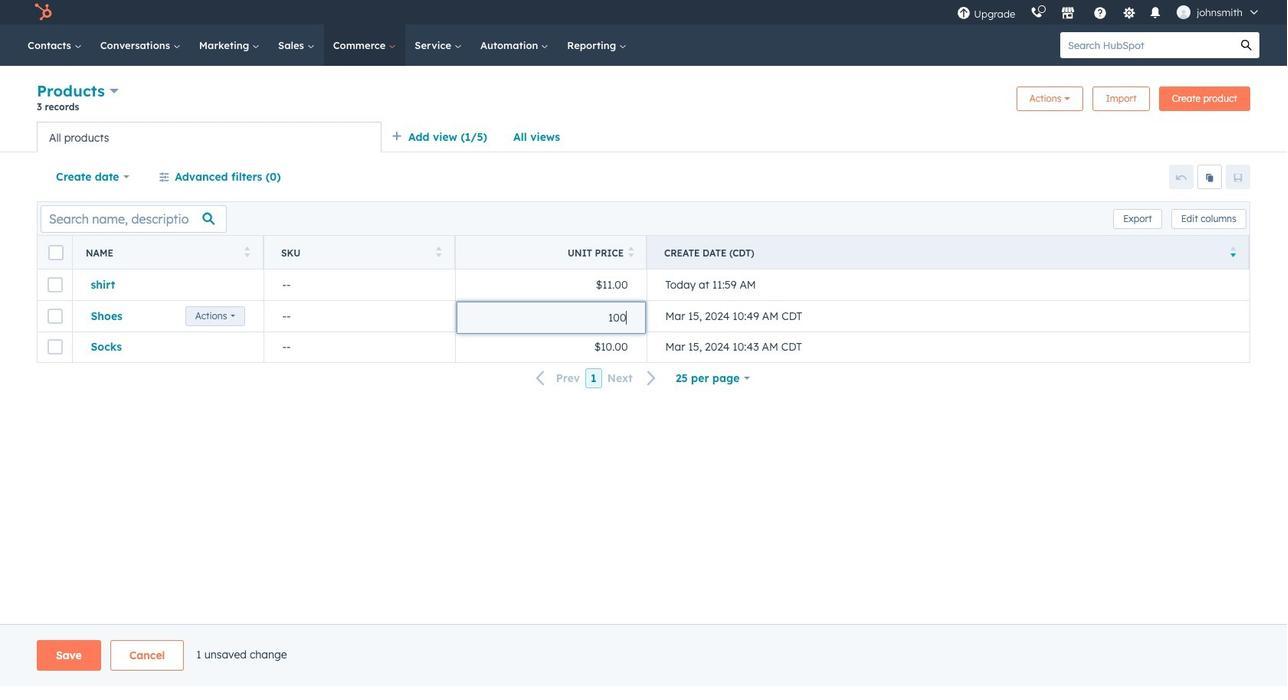 Task type: locate. For each thing, give the bounding box(es) containing it.
2 press to sort. element from the left
[[436, 246, 442, 259]]

3 press to sort. element from the left
[[629, 246, 634, 259]]

press to sort. element
[[244, 246, 250, 259], [436, 246, 442, 259], [629, 246, 634, 259]]

0 horizontal spatial press to sort. image
[[244, 246, 250, 257]]

2 horizontal spatial press to sort. element
[[629, 246, 634, 259]]

menu
[[950, 0, 1269, 25]]

Search HubSpot search field
[[1061, 32, 1234, 58]]

banner
[[37, 80, 1251, 122]]

john smith image
[[1178, 5, 1191, 19]]

1 horizontal spatial press to sort. image
[[436, 246, 442, 257]]

1 horizontal spatial press to sort. element
[[436, 246, 442, 259]]

press to sort. image
[[244, 246, 250, 257], [436, 246, 442, 257]]

0 horizontal spatial press to sort. element
[[244, 246, 250, 259]]

1 press to sort. image from the left
[[244, 246, 250, 257]]

descending sort. press to sort ascending. image
[[1231, 246, 1236, 257]]



Task type: vqa. For each thing, say whether or not it's contained in the screenshot.
third My from the bottom of the page
no



Task type: describe. For each thing, give the bounding box(es) containing it.
page section element
[[0, 641, 1288, 671]]

descending sort. press to sort ascending. element
[[1231, 246, 1236, 259]]

-- text field
[[476, 309, 627, 326]]

Search name, description, or SKU search field
[[41, 205, 227, 233]]

press to sort. image
[[629, 246, 634, 257]]

2 press to sort. image from the left
[[436, 246, 442, 257]]

1 press to sort. element from the left
[[244, 246, 250, 259]]

pagination navigation
[[527, 369, 666, 389]]

marketplaces image
[[1062, 7, 1076, 21]]



